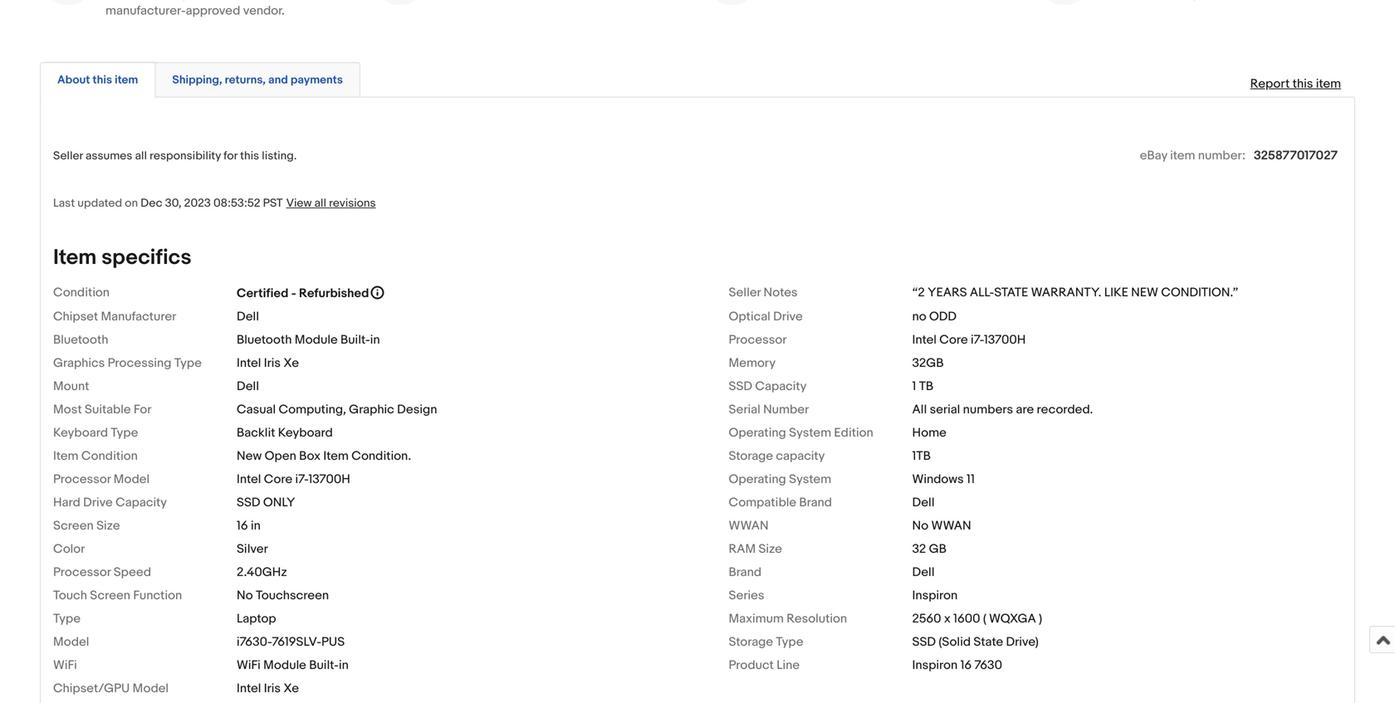 Task type: locate. For each thing, give the bounding box(es) containing it.
i7- for processor model
[[295, 472, 309, 487]]

storage up product at the bottom right of the page
[[729, 635, 773, 650]]

bluetooth module built-in
[[237, 333, 380, 348]]

0 vertical spatial in
[[370, 333, 380, 348]]

module down i7630-7619slv-pus on the left bottom of page
[[263, 658, 306, 673]]

0 vertical spatial capacity
[[755, 379, 807, 394]]

this right report
[[1293, 77, 1314, 92]]

32gb
[[912, 356, 944, 371]]

bluetooth for bluetooth module built-in
[[237, 333, 292, 348]]

1 horizontal spatial ssd
[[729, 379, 753, 394]]

0 vertical spatial built-
[[341, 333, 370, 348]]

1 horizontal spatial all
[[314, 196, 326, 210]]

0 horizontal spatial keyboard
[[53, 426, 108, 441]]

0 vertical spatial xe
[[284, 356, 299, 371]]

wifi for wifi
[[53, 658, 77, 673]]

processor up touch
[[53, 565, 111, 580]]

0 horizontal spatial this
[[93, 73, 112, 87]]

1 vertical spatial system
[[789, 472, 832, 487]]

built- down 'pus'
[[309, 658, 339, 673]]

2 horizontal spatial this
[[1293, 77, 1314, 92]]

2 intel iris xe from the top
[[237, 681, 299, 696]]

2 xe from the top
[[284, 681, 299, 696]]

1 iris from the top
[[264, 356, 281, 371]]

in down 'pus'
[[339, 658, 349, 673]]

iris down wifi module built-in
[[264, 681, 281, 696]]

model for chipset/gpu model
[[133, 681, 169, 696]]

tb
[[919, 379, 934, 394]]

2 system from the top
[[789, 472, 832, 487]]

no
[[912, 519, 929, 534], [237, 588, 253, 603]]

intel core i7-13700h down odd
[[912, 333, 1026, 348]]

graphics
[[53, 356, 105, 371]]

1 vertical spatial condition
[[81, 449, 138, 464]]

this right for
[[240, 149, 259, 163]]

module down certified - refurbished
[[295, 333, 338, 348]]

1 horizontal spatial 16
[[961, 658, 972, 673]]

dec
[[141, 196, 163, 210]]

iris for chipset/gpu model
[[264, 681, 281, 696]]

0 horizontal spatial built-
[[309, 658, 339, 673]]

intel iris xe
[[237, 356, 299, 371], [237, 681, 299, 696]]

drive
[[773, 309, 803, 324], [83, 495, 113, 510]]

inspiron for inspiron
[[912, 588, 958, 603]]

iris down bluetooth module built-in
[[264, 356, 281, 371]]

1 horizontal spatial wwan
[[932, 519, 971, 534]]

item right box on the bottom
[[323, 449, 349, 464]]

condition up the chipset
[[53, 285, 110, 300]]

0 horizontal spatial 13700h
[[309, 472, 350, 487]]

ssd down the 2560
[[912, 635, 936, 650]]

built- for bluetooth module built-in
[[341, 333, 370, 348]]

2 vertical spatial model
[[133, 681, 169, 696]]

numbers
[[963, 402, 1013, 417]]

in up "silver"
[[251, 519, 261, 534]]

dell down certified
[[237, 309, 259, 324]]

capacity
[[776, 449, 825, 464]]

listing.
[[262, 149, 297, 163]]

processor for processor
[[729, 333, 787, 348]]

wifi up chipset/gpu
[[53, 658, 77, 673]]

intel down new in the left bottom of the page
[[237, 472, 261, 487]]

in up graphic
[[370, 333, 380, 348]]

0 horizontal spatial brand
[[729, 565, 762, 580]]

core down odd
[[940, 333, 968, 348]]

system down capacity
[[789, 472, 832, 487]]

1 horizontal spatial drive
[[773, 309, 803, 324]]

)
[[1039, 612, 1043, 627]]

1 vertical spatial no
[[237, 588, 253, 603]]

item down last
[[53, 245, 97, 271]]

1 xe from the top
[[284, 356, 299, 371]]

0 horizontal spatial item
[[115, 73, 138, 87]]

1 vertical spatial 16
[[961, 658, 972, 673]]

processor down the item condition
[[53, 472, 111, 487]]

seller for seller assumes all responsibility for this listing.
[[53, 149, 83, 163]]

ssd for ssd capacity
[[729, 379, 753, 394]]

in for wifi module built-in
[[339, 658, 349, 673]]

this inside about this item button
[[93, 73, 112, 87]]

keyboard down most
[[53, 426, 108, 441]]

0 vertical spatial iris
[[264, 356, 281, 371]]

1 vertical spatial operating
[[729, 472, 786, 487]]

operating down serial number
[[729, 426, 786, 441]]

0 vertical spatial operating
[[729, 426, 786, 441]]

processor speed
[[53, 565, 151, 580]]

processing
[[108, 356, 172, 371]]

1 horizontal spatial 13700h
[[984, 333, 1026, 348]]

0 vertical spatial module
[[295, 333, 338, 348]]

bluetooth for bluetooth
[[53, 333, 108, 348]]

1tb
[[912, 449, 931, 464]]

1 vertical spatial model
[[53, 635, 89, 650]]

1 horizontal spatial bluetooth
[[237, 333, 292, 348]]

2 storage from the top
[[729, 635, 773, 650]]

2 operating from the top
[[729, 472, 786, 487]]

chipset manufacturer
[[53, 309, 176, 324]]

chipset/gpu
[[53, 681, 130, 696]]

13700h
[[984, 333, 1026, 348], [309, 472, 350, 487]]

x
[[944, 612, 951, 627]]

0 horizontal spatial seller
[[53, 149, 83, 163]]

drive down notes
[[773, 309, 803, 324]]

1 intel iris xe from the top
[[237, 356, 299, 371]]

operating up compatible
[[729, 472, 786, 487]]

2 iris from the top
[[264, 681, 281, 696]]

condition.
[[352, 449, 411, 464]]

1 horizontal spatial in
[[339, 658, 349, 673]]

xe down wifi module built-in
[[284, 681, 299, 696]]

2 horizontal spatial item
[[1316, 77, 1341, 92]]

dell
[[237, 309, 259, 324], [237, 379, 259, 394], [912, 495, 935, 510], [912, 565, 935, 580]]

0 horizontal spatial 16
[[237, 519, 248, 534]]

1 vertical spatial storage
[[729, 635, 773, 650]]

on
[[125, 196, 138, 210]]

compatible brand
[[729, 495, 832, 510]]

this inside report this item link
[[1293, 77, 1314, 92]]

specifics
[[101, 245, 191, 271]]

i7-
[[971, 333, 984, 348], [295, 472, 309, 487]]

intel up casual
[[237, 356, 261, 371]]

tab list containing about this item
[[40, 59, 1356, 97]]

type right processing
[[174, 356, 202, 371]]

1 horizontal spatial size
[[759, 542, 782, 557]]

1 vertical spatial inspiron
[[912, 658, 958, 673]]

screen down processor speed
[[90, 588, 130, 603]]

condition
[[53, 285, 110, 300], [81, 449, 138, 464]]

size right the ram
[[759, 542, 782, 557]]

0 horizontal spatial intel core i7-13700h
[[237, 472, 350, 487]]

brand down operating system
[[799, 495, 832, 510]]

0 horizontal spatial ssd
[[237, 495, 260, 510]]

item for item condition
[[53, 449, 79, 464]]

2 wifi from the left
[[237, 658, 261, 673]]

keyboard up box on the bottom
[[278, 426, 333, 441]]

operating for operating system
[[729, 472, 786, 487]]

storage for storage capacity
[[729, 449, 773, 464]]

1 horizontal spatial intel core i7-13700h
[[912, 333, 1026, 348]]

suitable
[[85, 402, 131, 417]]

all right "view"
[[314, 196, 326, 210]]

2 horizontal spatial in
[[370, 333, 380, 348]]

1 inspiron from the top
[[912, 588, 958, 603]]

keyboard type
[[53, 426, 138, 441]]

0 horizontal spatial drive
[[83, 495, 113, 510]]

1 keyboard from the left
[[53, 426, 108, 441]]

intel core i7-13700h down open
[[237, 472, 350, 487]]

wwan up the ram
[[729, 519, 769, 534]]

box
[[299, 449, 321, 464]]

system up capacity
[[789, 426, 832, 441]]

dell for compatible brand
[[912, 495, 935, 510]]

1 vertical spatial seller
[[729, 285, 761, 300]]

"2 years all-state warranty. like new condition."
[[912, 285, 1239, 300]]

xe
[[284, 356, 299, 371], [284, 681, 299, 696]]

no up laptop
[[237, 588, 253, 603]]

item right report
[[1316, 77, 1341, 92]]

all-
[[970, 285, 995, 300]]

tab list
[[40, 59, 1356, 97]]

1 horizontal spatial i7-
[[971, 333, 984, 348]]

0 vertical spatial all
[[135, 149, 147, 163]]

1 wifi from the left
[[53, 658, 77, 673]]

item for item specifics
[[53, 245, 97, 271]]

1 bluetooth from the left
[[53, 333, 108, 348]]

1 horizontal spatial built-
[[341, 333, 370, 348]]

13700h for processor model
[[309, 472, 350, 487]]

0 vertical spatial i7-
[[971, 333, 984, 348]]

1 vertical spatial intel iris xe
[[237, 681, 299, 696]]

16 up "silver"
[[237, 519, 248, 534]]

2 horizontal spatial ssd
[[912, 635, 936, 650]]

ssd for ssd only
[[237, 495, 260, 510]]

2 inspiron from the top
[[912, 658, 958, 673]]

2 vertical spatial processor
[[53, 565, 111, 580]]

i7- down box on the bottom
[[295, 472, 309, 487]]

1 vertical spatial xe
[[284, 681, 299, 696]]

for
[[224, 149, 238, 163]]

drive down processor model
[[83, 495, 113, 510]]

model up hard drive capacity
[[114, 472, 150, 487]]

0 horizontal spatial i7-
[[295, 472, 309, 487]]

revisions
[[329, 196, 376, 210]]

0 vertical spatial screen
[[53, 519, 94, 534]]

i7- down all-
[[971, 333, 984, 348]]

1 vertical spatial 13700h
[[309, 472, 350, 487]]

responsibility
[[150, 149, 221, 163]]

0 horizontal spatial no
[[237, 588, 253, 603]]

1 horizontal spatial keyboard
[[278, 426, 333, 441]]

0 vertical spatial size
[[96, 519, 120, 534]]

module
[[295, 333, 338, 348], [263, 658, 306, 673]]

ssd up 16 in
[[237, 495, 260, 510]]

(
[[983, 612, 987, 627]]

0 horizontal spatial size
[[96, 519, 120, 534]]

0 vertical spatial system
[[789, 426, 832, 441]]

intel for graphics processing type
[[237, 356, 261, 371]]

maximum
[[729, 612, 784, 627]]

1 vertical spatial all
[[314, 196, 326, 210]]

0 vertical spatial core
[[940, 333, 968, 348]]

0 horizontal spatial bluetooth
[[53, 333, 108, 348]]

inspiron up the 2560
[[912, 588, 958, 603]]

1 vertical spatial ssd
[[237, 495, 260, 510]]

this right about
[[93, 73, 112, 87]]

13700h down new open box item condition.
[[309, 472, 350, 487]]

intel
[[912, 333, 937, 348], [237, 356, 261, 371], [237, 472, 261, 487], [237, 681, 261, 696]]

bluetooth
[[53, 333, 108, 348], [237, 333, 292, 348]]

intel up 32gb on the bottom right of the page
[[912, 333, 937, 348]]

seller up optical
[[729, 285, 761, 300]]

ram size
[[729, 542, 782, 557]]

view
[[286, 196, 312, 210]]

processor for processor speed
[[53, 565, 111, 580]]

size
[[96, 519, 120, 534], [759, 542, 782, 557]]

0 horizontal spatial all
[[135, 149, 147, 163]]

0 vertical spatial inspiron
[[912, 588, 958, 603]]

operating system
[[729, 472, 832, 487]]

about
[[57, 73, 90, 87]]

1 horizontal spatial brand
[[799, 495, 832, 510]]

processor up memory
[[729, 333, 787, 348]]

type down suitable
[[111, 426, 138, 441]]

core for processor
[[940, 333, 968, 348]]

0 vertical spatial 16
[[237, 519, 248, 534]]

1 horizontal spatial wifi
[[237, 658, 261, 673]]

1 vertical spatial core
[[264, 472, 293, 487]]

32 gb
[[912, 542, 947, 557]]

(solid
[[939, 635, 971, 650]]

type up "line"
[[776, 635, 804, 650]]

0 vertical spatial storage
[[729, 449, 773, 464]]

certified
[[237, 286, 289, 301]]

screen up color
[[53, 519, 94, 534]]

13700h down state
[[984, 333, 1026, 348]]

core up only
[[264, 472, 293, 487]]

1 horizontal spatial core
[[940, 333, 968, 348]]

item
[[53, 245, 97, 271], [53, 449, 79, 464], [323, 449, 349, 464]]

1 vertical spatial module
[[263, 658, 306, 673]]

2 bluetooth from the left
[[237, 333, 292, 348]]

inspiron
[[912, 588, 958, 603], [912, 658, 958, 673]]

capacity down processor model
[[116, 495, 167, 510]]

0 horizontal spatial capacity
[[116, 495, 167, 510]]

08:53:52
[[213, 196, 260, 210]]

maximum resolution
[[729, 612, 847, 627]]

all
[[135, 149, 147, 163], [314, 196, 326, 210]]

no up 32
[[912, 519, 929, 534]]

0 horizontal spatial wwan
[[729, 519, 769, 534]]

inspiron down '(solid'
[[912, 658, 958, 673]]

1 vertical spatial iris
[[264, 681, 281, 696]]

1 system from the top
[[789, 426, 832, 441]]

touch
[[53, 588, 87, 603]]

built- down refurbished
[[341, 333, 370, 348]]

pst
[[263, 196, 283, 210]]

0 vertical spatial ssd
[[729, 379, 753, 394]]

wwan
[[729, 519, 769, 534], [932, 519, 971, 534]]

1 operating from the top
[[729, 426, 786, 441]]

years
[[928, 285, 967, 300]]

dell down 32
[[912, 565, 935, 580]]

intel iris xe down wifi module built-in
[[237, 681, 299, 696]]

1 vertical spatial intel core i7-13700h
[[237, 472, 350, 487]]

dell down windows
[[912, 495, 935, 510]]

intel down "i7630-"
[[237, 681, 261, 696]]

1 horizontal spatial seller
[[729, 285, 761, 300]]

0 vertical spatial seller
[[53, 149, 83, 163]]

seller left assumes
[[53, 149, 83, 163]]

condition up processor model
[[81, 449, 138, 464]]

1 storage from the top
[[729, 449, 773, 464]]

shipping, returns, and payments button
[[172, 72, 343, 88]]

0 vertical spatial 13700h
[[984, 333, 1026, 348]]

1 vertical spatial built-
[[309, 658, 339, 673]]

hard
[[53, 495, 80, 510]]

intel iris xe down bluetooth module built-in
[[237, 356, 299, 371]]

0 vertical spatial processor
[[729, 333, 787, 348]]

1 vertical spatial size
[[759, 542, 782, 557]]

0 vertical spatial no
[[912, 519, 929, 534]]

operating for operating system edition
[[729, 426, 786, 441]]

item right about
[[115, 73, 138, 87]]

operating
[[729, 426, 786, 441], [729, 472, 786, 487]]

1 vertical spatial drive
[[83, 495, 113, 510]]

serial
[[729, 402, 761, 417]]

ssd up serial
[[729, 379, 753, 394]]

capacity up number
[[755, 379, 807, 394]]

bluetooth down certified
[[237, 333, 292, 348]]

item for report this item
[[1316, 77, 1341, 92]]

item right the ebay
[[1170, 148, 1196, 163]]

and
[[268, 73, 288, 87]]

dell up casual
[[237, 379, 259, 394]]

16 left 7630
[[961, 658, 972, 673]]

0 horizontal spatial core
[[264, 472, 293, 487]]

casual
[[237, 402, 276, 417]]

size down hard drive capacity
[[96, 519, 120, 534]]

xe down bluetooth module built-in
[[284, 356, 299, 371]]

in
[[370, 333, 380, 348], [251, 519, 261, 534], [339, 658, 349, 673]]

0 vertical spatial drive
[[773, 309, 803, 324]]

2 vertical spatial ssd
[[912, 635, 936, 650]]

brand up series
[[729, 565, 762, 580]]

all
[[912, 402, 927, 417]]

bluetooth up graphics
[[53, 333, 108, 348]]

all right assumes
[[135, 149, 147, 163]]

2 vertical spatial in
[[339, 658, 349, 673]]

32
[[912, 542, 926, 557]]

ssd
[[729, 379, 753, 394], [237, 495, 260, 510], [912, 635, 936, 650]]

wifi down "i7630-"
[[237, 658, 261, 673]]

item down keyboard type
[[53, 449, 79, 464]]

item inside button
[[115, 73, 138, 87]]

0 vertical spatial intel core i7-13700h
[[912, 333, 1026, 348]]

model down touch
[[53, 635, 89, 650]]

1 vertical spatial i7-
[[295, 472, 309, 487]]

ssd capacity
[[729, 379, 807, 394]]

this for about
[[93, 73, 112, 87]]

storage up operating system
[[729, 449, 773, 464]]

serial number
[[729, 402, 809, 417]]

new open box item condition.
[[237, 449, 411, 464]]

0 horizontal spatial in
[[251, 519, 261, 534]]

model right chipset/gpu
[[133, 681, 169, 696]]

0 horizontal spatial wifi
[[53, 658, 77, 673]]

1 vertical spatial processor
[[53, 472, 111, 487]]

certified - refurbished
[[237, 286, 369, 301]]

wwan up gb
[[932, 519, 971, 534]]



Task type: vqa. For each thing, say whether or not it's contained in the screenshot.


Task type: describe. For each thing, give the bounding box(es) containing it.
2 wwan from the left
[[932, 519, 971, 534]]

condition."
[[1161, 285, 1239, 300]]

notes
[[764, 285, 798, 300]]

number:
[[1198, 148, 1246, 163]]

are
[[1016, 402, 1034, 417]]

number
[[763, 402, 809, 417]]

edition
[[834, 426, 874, 441]]

gb
[[929, 542, 947, 557]]

in for bluetooth module built-in
[[370, 333, 380, 348]]

hard drive capacity
[[53, 495, 167, 510]]

2 keyboard from the left
[[278, 426, 333, 441]]

seller notes
[[729, 285, 798, 300]]

windows
[[912, 472, 964, 487]]

iris for graphics processing type
[[264, 356, 281, 371]]

wifi for wifi module built-in
[[237, 658, 261, 673]]

1 horizontal spatial this
[[240, 149, 259, 163]]

xe for graphics processing type
[[284, 356, 299, 371]]

intel core i7-13700h for processor model
[[237, 472, 350, 487]]

inspiron for inspiron 16 7630
[[912, 658, 958, 673]]

no for no wwan
[[912, 519, 929, 534]]

item for about this item
[[115, 73, 138, 87]]

operating system edition
[[729, 426, 874, 441]]

ebay
[[1140, 148, 1168, 163]]

seller for seller notes
[[729, 285, 761, 300]]

built- for wifi module built-in
[[309, 658, 339, 673]]

2560 x 1600 ( wqxga )
[[912, 612, 1043, 627]]

serial
[[930, 402, 960, 417]]

1 horizontal spatial item
[[1170, 148, 1196, 163]]

i7- for processor
[[971, 333, 984, 348]]

processor for processor model
[[53, 472, 111, 487]]

storage type
[[729, 635, 804, 650]]

optical
[[729, 309, 771, 324]]

new
[[237, 449, 262, 464]]

1
[[912, 379, 916, 394]]

1 wwan from the left
[[729, 519, 769, 534]]

i7630-7619slv-pus
[[237, 635, 345, 650]]

xe for chipset/gpu model
[[284, 681, 299, 696]]

chipset/gpu model
[[53, 681, 169, 696]]

intel iris xe for chipset/gpu model
[[237, 681, 299, 696]]

7619slv-
[[272, 635, 321, 650]]

intel for processor model
[[237, 472, 261, 487]]

dell for brand
[[912, 565, 935, 580]]

1 vertical spatial screen
[[90, 588, 130, 603]]

core for processor model
[[264, 472, 293, 487]]

1 vertical spatial capacity
[[116, 495, 167, 510]]

ram
[[729, 542, 756, 557]]

like
[[1105, 285, 1129, 300]]

last
[[53, 196, 75, 210]]

screen size
[[53, 519, 120, 534]]

this for report
[[1293, 77, 1314, 92]]

2023
[[184, 196, 211, 210]]

intel for chipset/gpu model
[[237, 681, 261, 696]]

shipping,
[[172, 73, 222, 87]]

about this item
[[57, 73, 138, 87]]

view all revisions link
[[283, 195, 376, 210]]

design
[[397, 402, 437, 417]]

system for operating system
[[789, 472, 832, 487]]

mount
[[53, 379, 89, 394]]

intel core i7-13700h for processor
[[912, 333, 1026, 348]]

payments
[[291, 73, 343, 87]]

laptop
[[237, 612, 276, 627]]

module for wifi
[[263, 658, 306, 673]]

no
[[912, 309, 927, 324]]

report this item
[[1251, 77, 1341, 92]]

optical drive
[[729, 309, 803, 324]]

open
[[265, 449, 296, 464]]

intel for processor
[[912, 333, 937, 348]]

16 in
[[237, 519, 261, 534]]

drive for optical
[[773, 309, 803, 324]]

returns,
[[225, 73, 266, 87]]

intel iris xe for graphics processing type
[[237, 356, 299, 371]]

odd
[[929, 309, 957, 324]]

dell for chipset manufacturer
[[237, 309, 259, 324]]

no for no touchscreen
[[237, 588, 253, 603]]

325877017027
[[1254, 148, 1338, 163]]

drive for hard
[[83, 495, 113, 510]]

line
[[777, 658, 800, 673]]

color
[[53, 542, 85, 557]]

wqxga
[[989, 612, 1036, 627]]

ssd for ssd (solid state drive)
[[912, 635, 936, 650]]

13700h for processor
[[984, 333, 1026, 348]]

0 vertical spatial condition
[[53, 285, 110, 300]]

11
[[967, 472, 975, 487]]

dell for mount
[[237, 379, 259, 394]]

backlit keyboard
[[237, 426, 333, 441]]

product line
[[729, 658, 800, 673]]

new
[[1131, 285, 1159, 300]]

about this item button
[[57, 72, 138, 88]]

silver
[[237, 542, 268, 557]]

drive)
[[1006, 635, 1039, 650]]

memory
[[729, 356, 776, 371]]

assumes
[[86, 149, 132, 163]]

"2
[[912, 285, 925, 300]]

item condition
[[53, 449, 138, 464]]

computing,
[[279, 402, 346, 417]]

touchscreen
[[256, 588, 329, 603]]

1600
[[954, 612, 981, 627]]

ebay item number: 325877017027
[[1140, 148, 1338, 163]]

last updated on dec 30, 2023 08:53:52 pst view all revisions
[[53, 196, 376, 210]]

seller assumes all responsibility for this listing.
[[53, 149, 297, 163]]

size for screen size
[[96, 519, 120, 534]]

type down touch
[[53, 612, 81, 627]]

storage for storage type
[[729, 635, 773, 650]]

windows 11
[[912, 472, 975, 487]]

1 vertical spatial brand
[[729, 565, 762, 580]]

chipset
[[53, 309, 98, 324]]

speed
[[114, 565, 151, 580]]

inspiron 16 7630
[[912, 658, 1003, 673]]

7630
[[975, 658, 1003, 673]]

report this item link
[[1242, 68, 1350, 100]]

ssd only
[[237, 495, 295, 510]]

1 vertical spatial in
[[251, 519, 261, 534]]

system for operating system edition
[[789, 426, 832, 441]]

resolution
[[787, 612, 847, 627]]

casual computing, graphic design
[[237, 402, 437, 417]]

no odd
[[912, 309, 957, 324]]

0 vertical spatial brand
[[799, 495, 832, 510]]

model for processor model
[[114, 472, 150, 487]]

graphics processing type
[[53, 356, 202, 371]]

i7630-
[[237, 635, 272, 650]]

graphic
[[349, 402, 394, 417]]

compatible
[[729, 495, 797, 510]]

2560
[[912, 612, 942, 627]]

size for ram size
[[759, 542, 782, 557]]

pus
[[321, 635, 345, 650]]

module for bluetooth
[[295, 333, 338, 348]]



